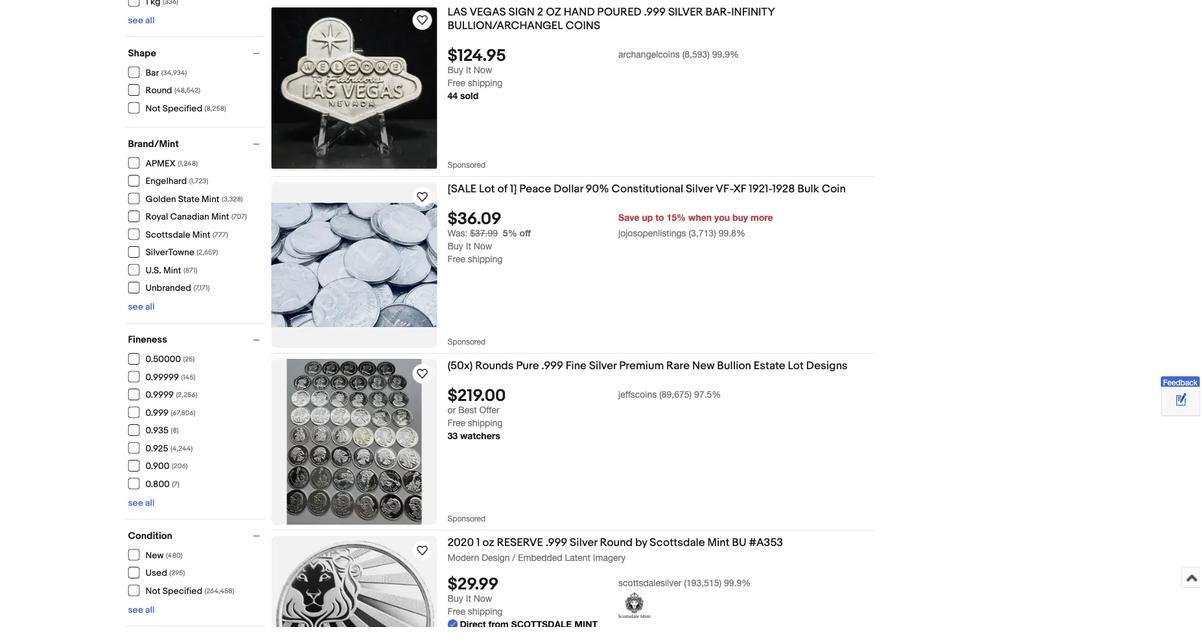 Task type: locate. For each thing, give the bounding box(es) containing it.
2 vertical spatial buy
[[448, 594, 464, 605]]

4 free from the top
[[448, 607, 466, 618]]

specified for shape
[[163, 103, 202, 114]]

4 see all from the top
[[128, 605, 155, 616]]

(50x) rounds pure .999 fine silver premium rare new bullion estate lot designs
[[448, 359, 848, 373]]

3 it from the top
[[466, 594, 471, 605]]

(89,675)
[[660, 389, 692, 400]]

see all up shape
[[128, 15, 155, 26]]

1 vertical spatial buy
[[448, 241, 464, 252]]

1 it from the top
[[466, 65, 471, 75]]

pure
[[517, 359, 539, 373]]

(777)
[[213, 231, 228, 239]]

all down "unbranded"
[[145, 302, 155, 313]]

0 vertical spatial lot
[[479, 182, 495, 196]]

now inside jojosopenlistings (3,713) 99.8% buy it now free shipping
[[474, 241, 493, 252]]

.999 left silver
[[644, 5, 666, 19]]

3 see from the top
[[128, 498, 143, 509]]

2 see from the top
[[128, 302, 143, 313]]

0.99999
[[146, 372, 179, 383]]

silver left vf-
[[686, 182, 714, 196]]

$37.99
[[470, 228, 498, 239]]

1 see all from the top
[[128, 15, 155, 26]]

lot
[[479, 182, 495, 196], [788, 359, 804, 373]]

0.935 (8)
[[146, 426, 179, 437]]

condition
[[128, 531, 172, 542]]

99.9% for archangelcoins (8,593) 99.9% buy it now free shipping 44 sold
[[713, 49, 739, 59]]

(8,593)
[[683, 49, 710, 59]]

see all button down the 0.800
[[128, 498, 155, 509]]

constitutional
[[612, 182, 684, 196]]

99.9% for scottsdalesilver (193,515) 99.9% buy it now
[[724, 578, 751, 589]]

shipping
[[468, 78, 503, 88], [468, 254, 503, 265], [468, 418, 503, 429], [468, 607, 503, 618]]

free for jeffscoins (89,675) 97.5% or best offer free shipping 33 watchers
[[448, 418, 466, 429]]

now down $37.99 on the left
[[474, 241, 493, 252]]

0 vertical spatial 99.9%
[[713, 49, 739, 59]]

2 free from the top
[[448, 254, 466, 265]]

apmex (1,248)
[[146, 158, 198, 169]]

now for jojosopenlistings (3,713) 99.8% buy it now free shipping
[[474, 241, 493, 252]]

watchers
[[460, 431, 501, 442]]

1 vertical spatial it
[[466, 241, 471, 252]]

1 buy from the top
[[448, 65, 464, 75]]

/
[[513, 553, 516, 563]]

shipping up sold
[[468, 78, 503, 88]]

(8,258)
[[205, 104, 226, 113]]

shipping inside "jeffscoins (89,675) 97.5% or best offer free shipping 33 watchers"
[[468, 418, 503, 429]]

condition button
[[128, 531, 266, 542]]

buy up free shipping
[[448, 594, 464, 605]]

jeffscoins (89,675) 97.5% or best offer free shipping 33 watchers
[[448, 389, 721, 442]]

u.s. mint (871)
[[146, 265, 198, 276]]

2 specified from the top
[[163, 586, 202, 597]]

2 shipping from the top
[[468, 254, 503, 265]]

0 vertical spatial specified
[[163, 103, 202, 114]]

it inside archangelcoins (8,593) 99.9% buy it now free shipping 44 sold
[[466, 65, 471, 75]]

bullion
[[718, 359, 752, 373]]

2 not from the top
[[146, 586, 161, 597]]

buy inside archangelcoins (8,593) 99.9% buy it now free shipping 44 sold
[[448, 65, 464, 75]]

not down used
[[146, 586, 161, 597]]

mint inside 2020 1 oz reserve .999 silver round by scottsdale mint bu #a353 modern design / embedded latent imagery
[[708, 536, 730, 550]]

bar
[[146, 67, 159, 78]]

1 vertical spatial round
[[600, 536, 633, 550]]

(3,713)
[[689, 228, 717, 239]]

1 vertical spatial silver
[[589, 359, 617, 373]]

99.9% right (8,593)
[[713, 49, 739, 59]]

buy for scottsdalesilver (193,515) 99.9% buy it now
[[448, 594, 464, 605]]

shipping inside archangelcoins (8,593) 99.9% buy it now free shipping 44 sold
[[468, 78, 503, 88]]

free inside archangelcoins (8,593) 99.9% buy it now free shipping 44 sold
[[448, 78, 466, 88]]

not for condition
[[146, 586, 161, 597]]

it up free shipping
[[466, 594, 471, 605]]

estate
[[754, 359, 786, 373]]

(295)
[[169, 570, 185, 578]]

3 buy from the top
[[448, 594, 464, 605]]

used
[[146, 569, 167, 580]]

specified
[[163, 103, 202, 114], [163, 586, 202, 597]]

it inside scottsdalesilver (193,515) 99.9% buy it now
[[466, 594, 471, 605]]

2 see all from the top
[[128, 302, 155, 313]]

4 all from the top
[[145, 605, 155, 616]]

99.9% inside scottsdalesilver (193,515) 99.9% buy it now
[[724, 578, 751, 589]]

99.9% inside archangelcoins (8,593) 99.9% buy it now free shipping 44 sold
[[713, 49, 739, 59]]

lot left of
[[479, 182, 495, 196]]

now for scottsdalesilver (193,515) 99.9% buy it now
[[474, 594, 493, 605]]

shipping down the offer
[[468, 418, 503, 429]]

0 vertical spatial it
[[466, 65, 471, 75]]

1 horizontal spatial scottsdale
[[650, 536, 705, 550]]

1 vertical spatial .999
[[542, 359, 564, 373]]

2 vertical spatial it
[[466, 594, 471, 605]]

1 not from the top
[[146, 103, 161, 114]]

buy down was:
[[448, 241, 464, 252]]

(67,806)
[[171, 409, 196, 418]]

scottsdale right the by
[[650, 536, 705, 550]]

up
[[642, 212, 653, 223]]

free up 44
[[448, 78, 466, 88]]

2 see all button from the top
[[128, 302, 155, 313]]

see all down used
[[128, 605, 155, 616]]

free inside jojosopenlistings (3,713) 99.8% buy it now free shipping
[[448, 254, 466, 265]]

2 it from the top
[[466, 241, 471, 252]]

now up sold
[[474, 65, 493, 75]]

3 shipping from the top
[[468, 418, 503, 429]]

scottsdale
[[146, 230, 191, 241], [650, 536, 705, 550]]

silver for rare
[[589, 359, 617, 373]]

free for archangelcoins (8,593) 99.9% buy it now free shipping 44 sold
[[448, 78, 466, 88]]

(3,328)
[[222, 195, 243, 204]]

1 now from the top
[[474, 65, 493, 75]]

0 vertical spatial silver
[[686, 182, 714, 196]]

round down bar
[[146, 85, 172, 96]]

see all for brand/mint
[[128, 302, 155, 313]]

of
[[498, 182, 508, 196]]

specified down (295) in the bottom left of the page
[[163, 586, 202, 597]]

1 vertical spatial not
[[146, 586, 161, 597]]

see all button
[[128, 15, 155, 26], [128, 302, 155, 313], [128, 498, 155, 509], [128, 605, 155, 616]]

see all down the 0.800
[[128, 498, 155, 509]]

save up to 15% when you buy more was: $37.99 5% off
[[448, 212, 773, 239]]

not down round (48,542)
[[146, 103, 161, 114]]

0.50000
[[146, 354, 181, 365]]

1 vertical spatial specified
[[163, 586, 202, 597]]

silver inside 2020 1 oz reserve .999 silver round by scottsdale mint bu #a353 modern design / embedded latent imagery
[[570, 536, 598, 550]]

visit scottsdalesilver ebay store! image
[[619, 593, 651, 619]]

see for brand/mint
[[128, 302, 143, 313]]

0 vertical spatial now
[[474, 65, 493, 75]]

buy up 44
[[448, 65, 464, 75]]

see for fineness
[[128, 498, 143, 509]]

0.99999 (145)
[[146, 372, 196, 383]]

.999
[[644, 5, 666, 19], [542, 359, 564, 373], [546, 536, 568, 550]]

new up used
[[146, 551, 164, 562]]

shipping inside jojosopenlistings (3,713) 99.8% buy it now free shipping
[[468, 254, 503, 265]]

2020
[[448, 536, 474, 550]]

1 vertical spatial 99.9%
[[724, 578, 751, 589]]

(25)
[[183, 356, 195, 364]]

all down the 0.800
[[145, 498, 155, 509]]

mint down silvertowne
[[163, 265, 181, 276]]

round
[[146, 85, 172, 96], [600, 536, 633, 550]]

99.9% right (193,515)
[[724, 578, 751, 589]]

[sale lot of 1] peace dollar 90% constitutional silver vf-xf 1921-1928 bulk coin
[[448, 182, 846, 196]]

see all down "unbranded"
[[128, 302, 155, 313]]

see all button for brand/mint
[[128, 302, 155, 313]]

hand
[[564, 5, 595, 19]]

1 see all button from the top
[[128, 15, 155, 26]]

not specified (8,258)
[[146, 103, 226, 114]]

[sale lot of 1] peace dollar 90% constitutional silver vf-xf 1921-1928 bulk coin link
[[448, 182, 875, 198]]

silver up latent
[[570, 536, 598, 550]]

bar (34,934)
[[146, 67, 187, 78]]

0.9999
[[146, 390, 174, 401]]

3 now from the top
[[474, 594, 493, 605]]

buy for jojosopenlistings (3,713) 99.8% buy it now free shipping
[[448, 241, 464, 252]]

now inside scottsdalesilver (193,515) 99.9% buy it now
[[474, 594, 493, 605]]

it inside jojosopenlistings (3,713) 99.8% buy it now free shipping
[[466, 241, 471, 252]]

1 vertical spatial lot
[[788, 359, 804, 373]]

see all button down "unbranded"
[[128, 302, 155, 313]]

0.925
[[146, 444, 168, 455]]

(871)
[[184, 267, 198, 275]]

las
[[448, 5, 467, 19]]

1 horizontal spatial lot
[[788, 359, 804, 373]]

fineness button
[[128, 334, 266, 346]]

4 see all button from the top
[[128, 605, 155, 616]]

buy inside scottsdalesilver (193,515) 99.9% buy it now
[[448, 594, 464, 605]]

1 horizontal spatial new
[[693, 359, 715, 373]]

offer
[[480, 405, 500, 416]]

2 vertical spatial now
[[474, 594, 493, 605]]

(50x) rounds pure .999 fine silver premium rare new bullion estate lot designs heading
[[448, 359, 848, 373]]

2 all from the top
[[145, 302, 155, 313]]

rounds
[[476, 359, 514, 373]]

new right rare
[[693, 359, 715, 373]]

1 vertical spatial scottsdale
[[650, 536, 705, 550]]

silvertowne
[[146, 247, 195, 258]]

3 all from the top
[[145, 498, 155, 509]]

now inside archangelcoins (8,593) 99.9% buy it now free shipping 44 sold
[[474, 65, 493, 75]]

0 vertical spatial .999
[[644, 5, 666, 19]]

unbranded
[[146, 283, 191, 294]]

all
[[145, 15, 155, 26], [145, 302, 155, 313], [145, 498, 155, 509], [145, 605, 155, 616]]

1]
[[510, 182, 517, 196]]

free down $29.99
[[448, 607, 466, 618]]

las vegas sign 2 oz hand poured .999 silver bar-infinity bullion/archangel coins image
[[271, 7, 437, 169]]

scottsdale mint (777)
[[146, 230, 228, 241]]

0 vertical spatial buy
[[448, 65, 464, 75]]

1 horizontal spatial round
[[600, 536, 633, 550]]

mint left the bu
[[708, 536, 730, 550]]

engelhard
[[146, 176, 187, 187]]

now for archangelcoins (8,593) 99.9% buy it now free shipping 44 sold
[[474, 65, 493, 75]]

shipping down $29.99
[[468, 607, 503, 618]]

2 buy from the top
[[448, 241, 464, 252]]

3 free from the top
[[448, 418, 466, 429]]

0.800 (7)
[[146, 479, 180, 490]]

jojosopenlistings (3,713) 99.8% buy it now free shipping
[[448, 228, 746, 265]]

0 horizontal spatial lot
[[479, 182, 495, 196]]

it up sold
[[466, 65, 471, 75]]

free
[[448, 78, 466, 88], [448, 254, 466, 265], [448, 418, 466, 429], [448, 607, 466, 618]]

specified down the (48,542)
[[163, 103, 202, 114]]

premium
[[620, 359, 664, 373]]

buy for archangelcoins (8,593) 99.9% buy it now free shipping 44 sold
[[448, 65, 464, 75]]

3 see all from the top
[[128, 498, 155, 509]]

3 see all button from the top
[[128, 498, 155, 509]]

see all button down used
[[128, 605, 155, 616]]

see all button for fineness
[[128, 498, 155, 509]]

all down used
[[145, 605, 155, 616]]

modern
[[448, 553, 479, 563]]

round up imagery
[[600, 536, 633, 550]]

it down was:
[[466, 241, 471, 252]]

free up 33
[[448, 418, 466, 429]]

las vegas sign 2 oz hand poured .999 silver bar-infinity bullion/archangel coins heading
[[448, 5, 776, 32]]

0 vertical spatial round
[[146, 85, 172, 96]]

free inside "jeffscoins (89,675) 97.5% or best offer free shipping 33 watchers"
[[448, 418, 466, 429]]

2020 1 oz reserve .999 silver round by scottsdale mint bu #a353 image
[[271, 536, 437, 628]]

silver inside "link"
[[686, 182, 714, 196]]

new (480)
[[146, 551, 183, 562]]

not for shape
[[146, 103, 161, 114]]

1 vertical spatial now
[[474, 241, 493, 252]]

oz
[[483, 536, 495, 550]]

scottsdale up silvertowne
[[146, 230, 191, 241]]

1 specified from the top
[[163, 103, 202, 114]]

see for condition
[[128, 605, 143, 616]]

bar-
[[706, 5, 732, 19]]

buy inside jojosopenlistings (3,713) 99.8% buy it now free shipping
[[448, 241, 464, 252]]

all up shape
[[145, 15, 155, 26]]

0.800
[[146, 479, 170, 490]]

0 horizontal spatial scottsdale
[[146, 230, 191, 241]]

(145)
[[181, 374, 196, 382]]

.999 left fine
[[542, 359, 564, 373]]

0 vertical spatial scottsdale
[[146, 230, 191, 241]]

now up free shipping
[[474, 594, 493, 605]]

.999 up embedded
[[546, 536, 568, 550]]

see all
[[128, 15, 155, 26], [128, 302, 155, 313], [128, 498, 155, 509], [128, 605, 155, 616]]

shipping down $37.99 on the left
[[468, 254, 503, 265]]

imagery
[[593, 553, 626, 563]]

round (48,542)
[[146, 85, 201, 96]]

2 vertical spatial .999
[[546, 536, 568, 550]]

1928
[[773, 182, 795, 196]]

2 vertical spatial silver
[[570, 536, 598, 550]]

0 vertical spatial not
[[146, 103, 161, 114]]

free down was:
[[448, 254, 466, 265]]

silver right fine
[[589, 359, 617, 373]]

[sale
[[448, 182, 477, 196]]

4 see from the top
[[128, 605, 143, 616]]

1 shipping from the top
[[468, 78, 503, 88]]

1 vertical spatial new
[[146, 551, 164, 562]]

1 free from the top
[[448, 78, 466, 88]]

2 now from the top
[[474, 241, 493, 252]]

now
[[474, 65, 493, 75], [474, 241, 493, 252], [474, 594, 493, 605]]

lot right estate
[[788, 359, 804, 373]]

see all button up shape
[[128, 15, 155, 26]]

round inside 2020 1 oz reserve .999 silver round by scottsdale mint bu #a353 modern design / embedded latent imagery
[[600, 536, 633, 550]]



Task type: vqa. For each thing, say whether or not it's contained in the screenshot.
(1,248)
yes



Task type: describe. For each thing, give the bounding box(es) containing it.
99.8%
[[719, 228, 746, 239]]

vegas
[[470, 5, 506, 19]]

0.9999 (2,256)
[[146, 390, 198, 401]]

used (295)
[[146, 569, 185, 580]]

.999 inside 2020 1 oz reserve .999 silver round by scottsdale mint bu #a353 modern design / embedded latent imagery
[[546, 536, 568, 550]]

peace
[[520, 182, 552, 196]]

1 all from the top
[[145, 15, 155, 26]]

brand/mint button
[[128, 138, 266, 150]]

(707)
[[232, 213, 247, 222]]

bu
[[732, 536, 747, 550]]

4 shipping from the top
[[468, 607, 503, 618]]

it for archangelcoins (8,593) 99.9% buy it now free shipping 44 sold
[[466, 65, 471, 75]]

mint down the (1,723)
[[202, 194, 220, 205]]

Direct from SCOTTSDALE MINT text field
[[448, 619, 598, 628]]

fine
[[566, 359, 587, 373]]

shape button
[[128, 47, 266, 59]]

off
[[520, 228, 531, 239]]

[sale lot of 1] peace dollar 90% constitutional silver vf-xf 1921-1928 bulk coin heading
[[448, 182, 846, 196]]

(206)
[[172, 463, 188, 471]]

1921-
[[749, 182, 773, 196]]

infinity
[[732, 5, 776, 19]]

coins
[[566, 19, 601, 32]]

u.s.
[[146, 265, 161, 276]]

all for brand/mint
[[145, 302, 155, 313]]

jojosopenlistings
[[619, 228, 687, 239]]

coin
[[822, 182, 846, 196]]

0 vertical spatial new
[[693, 359, 715, 373]]

(8)
[[171, 427, 179, 436]]

specified for condition
[[163, 586, 202, 597]]

5%
[[503, 228, 517, 239]]

best
[[459, 405, 477, 416]]

15%
[[667, 212, 686, 223]]

see all for fineness
[[128, 498, 155, 509]]

bullion/archangel
[[448, 19, 563, 32]]

feedback
[[1164, 378, 1198, 387]]

(7,171)
[[194, 284, 210, 293]]

0.999 (67,806)
[[146, 408, 196, 419]]

royal
[[146, 212, 168, 223]]

(48,542)
[[174, 87, 201, 95]]

2020 1 oz reserve .999 silver round by scottsdale mint bu #a353 heading
[[448, 536, 784, 550]]

see all for condition
[[128, 605, 155, 616]]

archangelcoins (8,593) 99.9% buy it now free shipping 44 sold
[[448, 49, 739, 101]]

(1,723)
[[189, 177, 208, 186]]

silver for by
[[570, 536, 598, 550]]

shape
[[128, 47, 156, 59]]

archangelcoins
[[619, 49, 680, 59]]

0.900
[[146, 461, 170, 473]]

shipping for jojosopenlistings (3,713) 99.8% buy it now free shipping
[[468, 254, 503, 265]]

0.935
[[146, 426, 169, 437]]

fineness
[[128, 334, 167, 346]]

bulk
[[798, 182, 820, 196]]

(2,659)
[[197, 249, 218, 257]]

dollar
[[554, 182, 584, 196]]

(34,934)
[[161, 69, 187, 77]]

$29.99
[[448, 575, 499, 596]]

scottsdalesilver
[[619, 578, 682, 589]]

90%
[[586, 182, 610, 196]]

shipping for archangelcoins (8,593) 99.9% buy it now free shipping 44 sold
[[468, 78, 503, 88]]

shipping for jeffscoins (89,675) 97.5% or best offer free shipping 33 watchers
[[468, 418, 503, 429]]

(2,256)
[[176, 391, 198, 400]]

(7)
[[172, 481, 180, 489]]

.999 inside las vegas sign 2 oz hand poured .999 silver bar-infinity bullion/archangel coins
[[644, 5, 666, 19]]

all for condition
[[145, 605, 155, 616]]

scottsdale inside 2020 1 oz reserve .999 silver round by scottsdale mint bu #a353 modern design / embedded latent imagery
[[650, 536, 705, 550]]

apmex
[[146, 158, 176, 169]]

canadian
[[170, 212, 209, 223]]

rare
[[667, 359, 690, 373]]

silvertowne (2,659)
[[146, 247, 218, 258]]

1 see from the top
[[128, 15, 143, 26]]

unbranded (7,171)
[[146, 283, 210, 294]]

designs
[[807, 359, 848, 373]]

$36.09
[[448, 210, 502, 230]]

golden state mint (3,328)
[[146, 194, 243, 205]]

0 horizontal spatial new
[[146, 551, 164, 562]]

you
[[715, 212, 730, 223]]

more
[[751, 212, 773, 223]]

[sale lot of 1] peace dollar 90% constitutional silver vf-xf 1921-1928 bulk coin image
[[271, 203, 437, 328]]

mint down royal canadian mint (707)
[[193, 230, 210, 241]]

not specified (264,458)
[[146, 586, 235, 597]]

(50x) rounds pure .999 fine silver premium rare new bullion estate lot designs link
[[448, 359, 875, 375]]

scottsdalesilver (193,515) 99.9% buy it now
[[448, 578, 751, 605]]

(4,244)
[[171, 445, 193, 453]]

(50x) rounds pure .999 fine silver premium rare new bullion estate lot designs image
[[287, 359, 422, 525]]

las vegas sign 2 oz hand poured .999 silver bar-infinity bullion/archangel coins link
[[448, 5, 875, 35]]

(1,248)
[[178, 160, 198, 168]]

it for jojosopenlistings (3,713) 99.8% buy it now free shipping
[[466, 241, 471, 252]]

see all button for condition
[[128, 605, 155, 616]]

2
[[538, 5, 544, 19]]

lot inside "link"
[[479, 182, 495, 196]]

it for scottsdalesilver (193,515) 99.9% buy it now
[[466, 594, 471, 605]]

0.925 (4,244)
[[146, 444, 193, 455]]

free for jojosopenlistings (3,713) 99.8% buy it now free shipping
[[448, 254, 466, 265]]

royal canadian mint (707)
[[146, 212, 247, 223]]

by
[[636, 536, 648, 550]]

state
[[178, 194, 200, 205]]

33
[[448, 431, 458, 442]]

(193,515)
[[684, 578, 722, 589]]

0 horizontal spatial round
[[146, 85, 172, 96]]

buy
[[733, 212, 749, 223]]

jeffscoins
[[619, 389, 657, 400]]

golden
[[146, 194, 176, 205]]

silver
[[669, 5, 704, 19]]

44
[[448, 90, 458, 101]]

all for fineness
[[145, 498, 155, 509]]

mint up (777) at the top of page
[[211, 212, 229, 223]]

brand/mint
[[128, 138, 179, 150]]

sold
[[460, 90, 479, 101]]

poured
[[598, 5, 642, 19]]

2020 1 oz reserve .999 silver round by scottsdale mint bu #a353 modern design / embedded latent imagery
[[448, 536, 784, 563]]

2020 1 oz reserve .999 silver round by scottsdale mint bu #a353 link
[[448, 536, 875, 552]]



